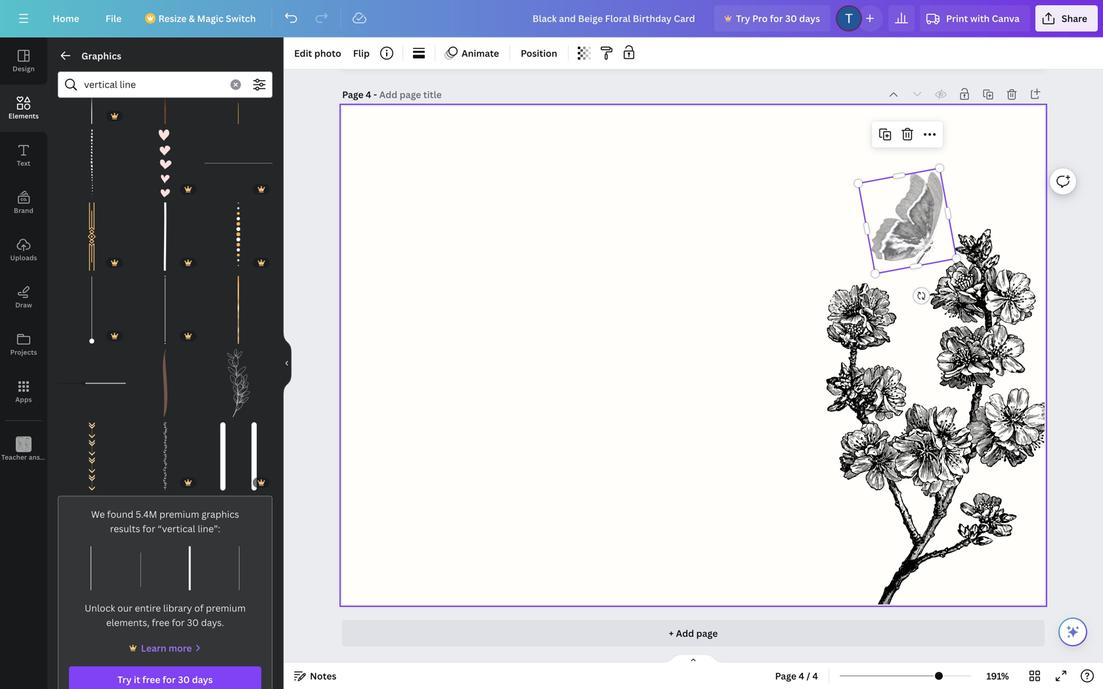 Task type: locate. For each thing, give the bounding box(es) containing it.
home link
[[42, 5, 90, 32]]

answer
[[29, 453, 52, 462]]

learn
[[141, 642, 166, 655]]

notes
[[310, 670, 337, 683]]

resize & magic switch button
[[137, 5, 266, 32]]

draw button
[[0, 274, 47, 321]]

edit photo button
[[289, 43, 347, 64]]

2 vertical spatial 30
[[178, 674, 190, 686]]

try inside button
[[117, 674, 132, 686]]

premium up days.
[[206, 602, 246, 615]]

0 vertical spatial days
[[799, 12, 820, 25]]

0 vertical spatial free
[[152, 617, 170, 629]]

1 vertical spatial premium
[[206, 602, 246, 615]]

4 for /
[[799, 670, 804, 683]]

brown vertical line image
[[131, 349, 199, 417]]

brand button
[[0, 179, 47, 227]]

for right pro
[[770, 12, 783, 25]]

switch
[[226, 12, 256, 25]]

group
[[58, 56, 126, 124], [131, 56, 199, 124], [204, 56, 273, 124], [58, 121, 126, 197], [131, 129, 199, 197], [204, 129, 273, 197], [131, 195, 199, 271], [204, 195, 273, 271], [58, 203, 126, 271], [58, 268, 126, 344], [131, 268, 199, 344], [204, 268, 273, 344], [58, 349, 126, 417], [131, 349, 199, 417], [204, 415, 273, 491], [58, 423, 126, 491], [131, 423, 199, 491]]

free
[[152, 617, 170, 629], [142, 674, 160, 686]]

hide image
[[283, 332, 292, 395]]

it
[[134, 674, 140, 686]]

1 vertical spatial page
[[775, 670, 797, 683]]

lined wireframe slider image
[[58, 349, 126, 417]]

4 right /
[[813, 670, 818, 683]]

days
[[799, 12, 820, 25], [192, 674, 213, 686]]

main menu bar
[[0, 0, 1103, 37]]

4 left /
[[799, 670, 804, 683]]

0 vertical spatial try
[[736, 12, 750, 25]]

1 horizontal spatial 4
[[799, 670, 804, 683]]

0 horizontal spatial try
[[117, 674, 132, 686]]

for inside button
[[770, 12, 783, 25]]

try inside button
[[736, 12, 750, 25]]

print with canva button
[[920, 5, 1030, 32]]

0 vertical spatial 30
[[785, 12, 797, 25]]

0 horizontal spatial premium
[[159, 508, 199, 521]]

free right the it
[[142, 674, 160, 686]]

premium
[[159, 508, 199, 521], [206, 602, 246, 615]]

for down "learn more"
[[163, 674, 176, 686]]

Page title text field
[[379, 88, 443, 101]]

page for page 4 / 4
[[775, 670, 797, 683]]

30 down of at the bottom left
[[187, 617, 199, 629]]

print with canva
[[946, 12, 1020, 25]]

unlock our entire library of premium elements, free for 30 days.
[[85, 602, 246, 629]]

30 inside button
[[785, 12, 797, 25]]

30 down more
[[178, 674, 190, 686]]

try left the it
[[117, 674, 132, 686]]

30
[[785, 12, 797, 25], [187, 617, 199, 629], [178, 674, 190, 686]]

for inside we found 5.4m premium graphics results for "vertical line":
[[142, 523, 155, 535]]

Design title text field
[[522, 5, 709, 32]]

0 horizontal spatial page
[[342, 88, 364, 101]]

1 horizontal spatial page
[[775, 670, 797, 683]]

0 horizontal spatial 4
[[366, 88, 371, 101]]

brand
[[14, 206, 33, 215]]

gold line image
[[204, 276, 273, 344]]

page inside button
[[775, 670, 797, 683]]

free inside the unlock our entire library of premium elements, free for 30 days.
[[152, 617, 170, 629]]

apps button
[[0, 368, 47, 416]]

for
[[770, 12, 783, 25], [142, 523, 155, 535], [172, 617, 185, 629], [163, 674, 176, 686]]

4
[[366, 88, 371, 101], [799, 670, 804, 683], [813, 670, 818, 683]]

teacher answer keys
[[1, 453, 68, 462]]

1 horizontal spatial premium
[[206, 602, 246, 615]]

design button
[[0, 37, 47, 85]]

teacher
[[1, 453, 27, 462]]

unlock
[[85, 602, 115, 615]]

elements,
[[106, 617, 150, 629]]

;
[[23, 454, 25, 462]]

try
[[736, 12, 750, 25], [117, 674, 132, 686]]

found
[[107, 508, 133, 521]]

for down library
[[172, 617, 185, 629]]

0 vertical spatial premium
[[159, 508, 199, 521]]

free down entire
[[152, 617, 170, 629]]

0 vertical spatial page
[[342, 88, 364, 101]]

page
[[342, 88, 364, 101], [775, 670, 797, 683]]

page left -
[[342, 88, 364, 101]]

page 4 / 4 button
[[770, 666, 824, 687]]

days right pro
[[799, 12, 820, 25]]

dotted vertical line image
[[204, 203, 273, 271]]

for down 5.4m
[[142, 523, 155, 535]]

try left pro
[[736, 12, 750, 25]]

animate
[[462, 47, 499, 59]]

try pro for 30 days
[[736, 12, 820, 25]]

hearts cute vertical line drawing image
[[131, 129, 199, 197]]

try pro for 30 days button
[[714, 5, 831, 32]]

print
[[946, 12, 968, 25]]

draw
[[15, 301, 32, 310]]

entire
[[135, 602, 161, 615]]

apps
[[15, 395, 32, 404]]

try it free for 30 days button
[[69, 667, 261, 690]]

library
[[163, 602, 192, 615]]

30 inside button
[[178, 674, 190, 686]]

learn more
[[141, 642, 192, 655]]

0 horizontal spatial days
[[192, 674, 213, 686]]

1 vertical spatial free
[[142, 674, 160, 686]]

4 left -
[[366, 88, 371, 101]]

1 vertical spatial 30
[[187, 617, 199, 629]]

30 inside the unlock our entire library of premium elements, free for 30 days.
[[187, 617, 199, 629]]

page left /
[[775, 670, 797, 683]]

1 vertical spatial try
[[117, 674, 132, 686]]

flip button
[[348, 43, 375, 64]]

30 right pro
[[785, 12, 797, 25]]

/
[[807, 670, 810, 683]]

share button
[[1036, 5, 1098, 32]]

premium up "vertical
[[159, 508, 199, 521]]

text button
[[0, 132, 47, 179]]

1 vertical spatial days
[[192, 674, 213, 686]]

copper line image
[[131, 56, 199, 124]]

days down more
[[192, 674, 213, 686]]

try it free for 30 days
[[117, 674, 213, 686]]

1 horizontal spatial days
[[799, 12, 820, 25]]

elements
[[8, 112, 39, 121]]

1 horizontal spatial try
[[736, 12, 750, 25]]

uploads button
[[0, 227, 47, 274]]

5.4m
[[136, 508, 157, 521]]



Task type: describe. For each thing, give the bounding box(es) containing it.
home
[[53, 12, 79, 25]]

try for try it free for 30 days
[[117, 674, 132, 686]]

page for page 4 -
[[342, 88, 364, 101]]

magic
[[197, 12, 224, 25]]

191% button
[[977, 666, 1019, 687]]

page 4 -
[[342, 88, 379, 101]]

notes button
[[289, 666, 342, 687]]

premium inside we found 5.4m premium graphics results for "vertical line":
[[159, 508, 199, 521]]

edit
[[294, 47, 312, 59]]

days.
[[201, 617, 224, 629]]

191%
[[987, 670, 1009, 683]]

more
[[169, 642, 192, 655]]

line":
[[198, 523, 220, 535]]

of
[[194, 602, 204, 615]]

graphics
[[202, 508, 239, 521]]

page
[[696, 627, 718, 640]]

free inside button
[[142, 674, 160, 686]]

we
[[91, 508, 105, 521]]

days inside button
[[192, 674, 213, 686]]

keys
[[54, 453, 68, 462]]

position
[[521, 47, 557, 59]]

pro
[[752, 12, 768, 25]]

&
[[189, 12, 195, 25]]

+
[[669, 627, 674, 640]]

share
[[1062, 12, 1087, 25]]

vertical border text divider art deco line icon image
[[58, 203, 126, 271]]

Search graphics search field
[[84, 72, 223, 97]]

uploads
[[10, 253, 37, 262]]

-
[[374, 88, 377, 101]]

4 for -
[[366, 88, 371, 101]]

projects button
[[0, 321, 47, 368]]

+ add page button
[[342, 621, 1045, 647]]

add
[[676, 627, 694, 640]]

our
[[117, 602, 133, 615]]

elements button
[[0, 85, 47, 132]]

"vertical
[[158, 523, 195, 535]]

for inside button
[[163, 674, 176, 686]]

try for try pro for 30 days
[[736, 12, 750, 25]]

edit photo
[[294, 47, 341, 59]]

gold vertical lines image
[[204, 56, 273, 124]]

for inside the unlock our entire library of premium elements, free for 30 days.
[[172, 617, 185, 629]]

show pages image
[[662, 654, 725, 665]]

position button
[[516, 43, 563, 64]]

text
[[17, 159, 30, 168]]

canva assistant image
[[1065, 625, 1081, 640]]

days inside button
[[799, 12, 820, 25]]

we found 5.4m premium graphics results for "vertical line":
[[91, 508, 239, 535]]

vertical pattern image
[[58, 423, 126, 491]]

page 4 / 4
[[775, 670, 818, 683]]

resize
[[158, 12, 187, 25]]

projects
[[10, 348, 37, 357]]

file button
[[95, 5, 132, 32]]

flip
[[353, 47, 370, 59]]

results
[[110, 523, 140, 535]]

side panel tab list
[[0, 37, 68, 473]]

premium inside the unlock our entire library of premium elements, free for 30 days.
[[206, 602, 246, 615]]

learn more button
[[127, 641, 204, 656]]

photo
[[314, 47, 341, 59]]

+ add page
[[669, 627, 718, 640]]

file
[[106, 12, 122, 25]]

graphics
[[81, 50, 121, 62]]

design
[[13, 64, 35, 73]]

with
[[970, 12, 990, 25]]

canva
[[992, 12, 1020, 25]]

animate button
[[441, 43, 504, 64]]

2 horizontal spatial 4
[[813, 670, 818, 683]]

resize & magic switch
[[158, 12, 256, 25]]



Task type: vqa. For each thing, say whether or not it's contained in the screenshot.
your account link
no



